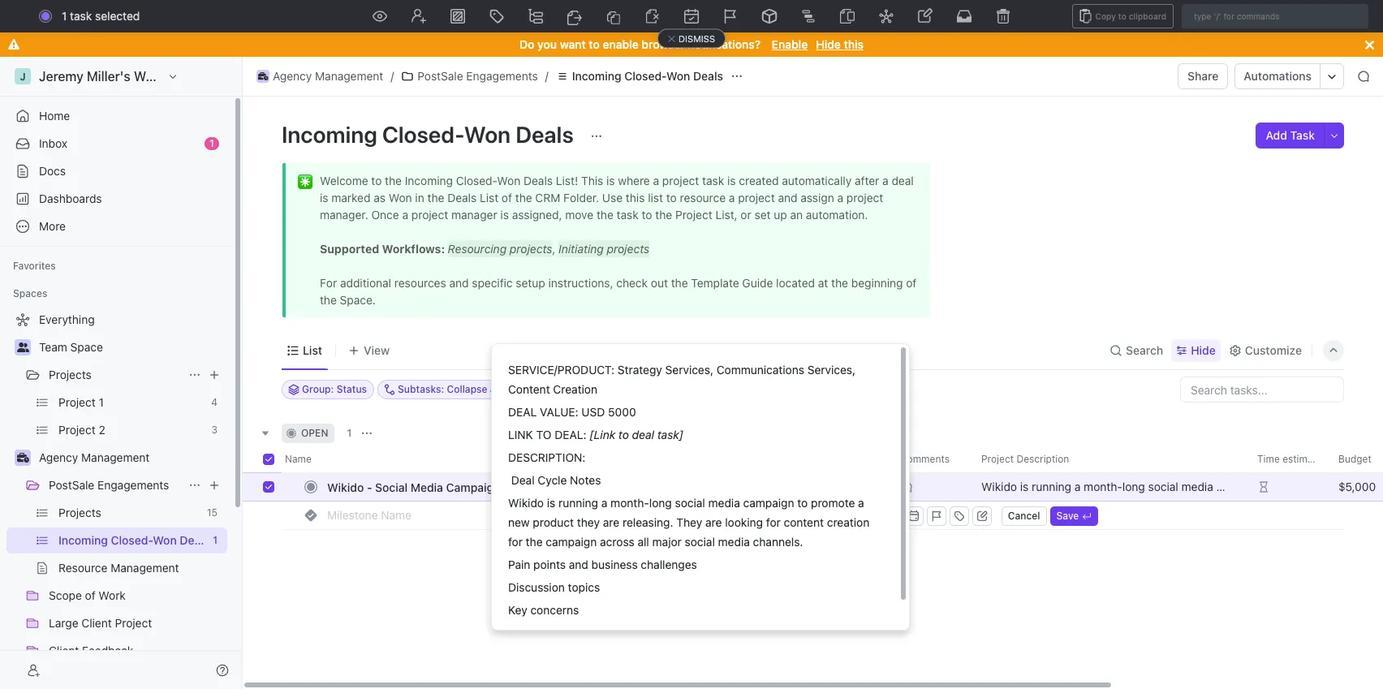 Task type: locate. For each thing, give the bounding box(es) containing it.
2 / from the left
[[545, 69, 549, 83]]

postsale engagements down do
[[418, 69, 538, 83]]

0 horizontal spatial a
[[601, 496, 608, 510]]

large client project
[[49, 616, 152, 630]]

want
[[560, 37, 586, 51]]

1 horizontal spatial are
[[706, 516, 722, 529]]

1 vertical spatial incoming
[[282, 121, 377, 148]]

postsale engagements link down 2
[[49, 473, 182, 499]]

1 horizontal spatial agency management
[[273, 69, 384, 83]]

scope of work
[[49, 589, 126, 602]]

to right copy
[[1119, 11, 1127, 21]]

0 horizontal spatial services,
[[665, 363, 714, 377]]

status
[[337, 383, 367, 395]]

project up the project 2
[[58, 395, 96, 409]]

3
[[211, 424, 218, 436]]

1 vertical spatial deals
[[516, 121, 574, 148]]

cancel button
[[1002, 506, 1047, 526]]

0 vertical spatial postsale engagements
[[418, 69, 538, 83]]

tree
[[6, 307, 227, 689]]

1 horizontal spatial closed-
[[382, 121, 464, 148]]

to right want
[[589, 37, 600, 51]]

copy to clipboard
[[1096, 11, 1167, 21]]

all down 'releasing.'
[[638, 535, 649, 549]]

1 horizontal spatial incoming
[[282, 121, 377, 148]]

0 vertical spatial projects
[[49, 368, 92, 382]]

media up looking
[[708, 496, 740, 510]]

selected
[[95, 9, 140, 23]]

for up channels. in the bottom right of the page
[[766, 516, 781, 529]]

1 vertical spatial incoming closed-won deals link
[[58, 528, 210, 554]]

all right collapse
[[490, 383, 501, 395]]

notes
[[570, 473, 601, 487]]

0 vertical spatial client
[[81, 616, 112, 630]]

2
[[99, 423, 105, 437]]

name
[[285, 453, 312, 465]]

a left month-
[[601, 496, 608, 510]]

type '/' for commands field
[[1182, 4, 1369, 28]]

social
[[375, 480, 408, 494]]

0 vertical spatial agency management
[[273, 69, 384, 83]]

set priority image
[[723, 9, 738, 24]]

agency management inside the sidebar navigation
[[39, 451, 150, 464]]

1 horizontal spatial agency
[[273, 69, 312, 83]]

view button
[[343, 331, 395, 369]]

0 vertical spatial incoming
[[572, 69, 622, 83]]

scope
[[49, 589, 82, 602]]

business time image
[[17, 453, 29, 463]]

management for bottommost agency management link
[[81, 451, 150, 464]]

1 vertical spatial agency
[[39, 451, 78, 464]]

project down the scope of work link
[[115, 616, 152, 630]]

wikido left "-"
[[327, 480, 364, 494]]

are right they
[[706, 516, 722, 529]]

1 horizontal spatial a
[[858, 496, 864, 510]]

won inside tree
[[153, 533, 177, 547]]

link to deal: [link to deal task]
[[508, 428, 683, 442]]

campaign
[[743, 496, 794, 510], [546, 535, 597, 549]]

1 horizontal spatial wikido
[[508, 496, 544, 510]]

for left 'the'
[[508, 535, 523, 549]]

postsale engagements inside the sidebar navigation
[[49, 478, 169, 492]]

closed- inside tree
[[111, 533, 153, 547]]

they
[[577, 516, 600, 529]]

subtasks:
[[398, 383, 444, 395]]

0 horizontal spatial incoming
[[58, 533, 108, 547]]

0 horizontal spatial engagements
[[97, 478, 169, 492]]

2 vertical spatial closed-
[[111, 533, 153, 547]]

favorites
[[13, 260, 56, 272]]

looking
[[725, 516, 763, 529]]

agency right business time icon at left
[[273, 69, 312, 83]]

add task
[[1266, 128, 1315, 142]]

2 vertical spatial incoming
[[58, 533, 108, 547]]

client down large
[[49, 644, 79, 658]]

social down they
[[685, 535, 715, 549]]

deals inside tree
[[180, 533, 210, 547]]

0 horizontal spatial agency
[[39, 451, 78, 464]]

budget
[[1339, 453, 1372, 465]]

wikido up new
[[508, 496, 544, 510]]

1 vertical spatial for
[[508, 535, 523, 549]]

hide
[[816, 37, 841, 51], [1191, 343, 1216, 357]]

across
[[600, 535, 635, 549]]

content
[[508, 382, 550, 396]]

agency inside tree
[[39, 451, 78, 464]]

2 horizontal spatial won
[[667, 69, 690, 83]]

0 vertical spatial won
[[667, 69, 690, 83]]

0 vertical spatial wikido
[[327, 480, 364, 494]]

0 horizontal spatial hide
[[816, 37, 841, 51]]

dismiss
[[679, 33, 715, 44]]

postsale engagements down 2
[[49, 478, 169, 492]]

project for project 2
[[58, 423, 96, 437]]

0 vertical spatial agency
[[273, 69, 312, 83]]

automations button
[[1236, 64, 1320, 88]]

1 horizontal spatial postsale engagements
[[418, 69, 538, 83]]

deal
[[508, 405, 537, 419]]

5000
[[608, 405, 636, 419]]

2 horizontal spatial closed-
[[625, 69, 667, 83]]

time estimate button
[[1248, 447, 1329, 473]]

1 vertical spatial postsale
[[49, 478, 94, 492]]

2 horizontal spatial incoming
[[572, 69, 622, 83]]

to up content
[[798, 496, 808, 510]]

0 vertical spatial for
[[766, 516, 781, 529]]

1 vertical spatial agency management
[[39, 451, 150, 464]]

0 horizontal spatial are
[[603, 516, 620, 529]]

0 vertical spatial postsale
[[418, 69, 463, 83]]

team space link
[[39, 334, 224, 360]]

list link
[[300, 339, 322, 362]]

social up they
[[675, 496, 705, 510]]

pain points and business challenges
[[508, 558, 697, 572]]

0 vertical spatial media
[[708, 496, 740, 510]]

search
[[1126, 343, 1164, 357]]

project description button
[[972, 447, 1248, 473]]

1 vertical spatial hide
[[1191, 343, 1216, 357]]

project for project 1
[[58, 395, 96, 409]]

incoming closed-won deals link
[[552, 67, 727, 86], [58, 528, 210, 554]]

Milestone Name text field
[[327, 502, 801, 528]]

0 horizontal spatial agency management
[[39, 451, 150, 464]]

services, right communications
[[808, 363, 856, 377]]

[link
[[590, 428, 615, 442]]

0 vertical spatial incoming closed-won deals link
[[552, 67, 727, 86]]

hide left this
[[816, 37, 841, 51]]

client inside "link"
[[81, 616, 112, 630]]

to
[[1119, 11, 1127, 21], [589, 37, 600, 51], [619, 428, 629, 442], [798, 496, 808, 510]]

new
[[508, 516, 530, 529]]

project inside "link"
[[58, 423, 96, 437]]

project left 2
[[58, 423, 96, 437]]

0 horizontal spatial deals
[[180, 533, 210, 547]]

a up the creation
[[858, 496, 864, 510]]

upgrade
[[1184, 9, 1231, 23]]

engagements inside tree
[[97, 478, 169, 492]]

media down looking
[[718, 535, 750, 549]]

hide right search
[[1191, 343, 1216, 357]]

wikido inside wikido - social media campaign link
[[327, 480, 364, 494]]

0 horizontal spatial /
[[391, 69, 394, 83]]

project 1
[[58, 395, 104, 409]]

project inside dropdown button
[[982, 453, 1014, 465]]

1 vertical spatial social
[[685, 535, 715, 549]]

2 horizontal spatial deals
[[693, 69, 723, 83]]

0 horizontal spatial agency management link
[[39, 445, 224, 471]]

add
[[1266, 128, 1288, 142]]

project for project description
[[982, 453, 1014, 465]]

1 horizontal spatial agency management link
[[252, 67, 388, 86]]

agency management down 2
[[39, 451, 150, 464]]

0 horizontal spatial postsale
[[49, 478, 94, 492]]

0 vertical spatial management
[[315, 69, 384, 83]]

notifications?
[[688, 37, 761, 51]]

dropdown menu image
[[917, 7, 934, 24], [645, 9, 660, 24]]

project inside "link"
[[115, 616, 152, 630]]

workspace
[[134, 69, 201, 84]]

0 horizontal spatial all
[[490, 383, 501, 395]]

projects link down team space link
[[49, 362, 182, 388]]

sidebar navigation
[[0, 57, 246, 689]]

0 vertical spatial hide
[[816, 37, 841, 51]]

incoming closed-won deals link down enable
[[552, 67, 727, 86]]

wikido for wikido is running a month-long social media campaign to promote a new product they are releasing. they are looking for content creation for the campaign across all major social media channels.
[[508, 496, 544, 510]]

the
[[526, 535, 543, 549]]

business
[[592, 558, 638, 572]]

new
[[1268, 9, 1292, 23]]

deal
[[632, 428, 654, 442]]

1 horizontal spatial /
[[545, 69, 549, 83]]

favorites button
[[6, 257, 62, 276]]

1 vertical spatial engagements
[[97, 478, 169, 492]]

1 vertical spatial projects link
[[58, 500, 201, 526]]

projects up 'resource'
[[58, 506, 101, 520]]

spaces
[[13, 287, 47, 300]]

a
[[601, 496, 608, 510], [858, 496, 864, 510]]

engagements down do
[[466, 69, 538, 83]]

incoming closed-won deals link up resource management link
[[58, 528, 210, 554]]

services, right strategy
[[665, 363, 714, 377]]

releasing.
[[623, 516, 674, 529]]

campaign up and
[[546, 535, 597, 549]]

1 horizontal spatial client
[[81, 616, 112, 630]]

2 are from the left
[[706, 516, 722, 529]]

0 horizontal spatial closed-
[[111, 533, 153, 547]]

and
[[569, 558, 588, 572]]

campaign up looking
[[743, 496, 794, 510]]

this
[[844, 37, 864, 51]]

0 horizontal spatial for
[[508, 535, 523, 549]]

dropdown menu image up browser
[[645, 9, 660, 24]]

$5,000
[[1339, 480, 1376, 494]]

projects link
[[49, 362, 182, 388], [58, 500, 201, 526]]

group:
[[302, 383, 334, 395]]

1 vertical spatial postsale engagements
[[49, 478, 169, 492]]

0 vertical spatial deals
[[693, 69, 723, 83]]

service/product:
[[508, 363, 615, 377]]

are up across
[[603, 516, 620, 529]]

user group image
[[17, 343, 29, 352]]

0 vertical spatial engagements
[[466, 69, 538, 83]]

2 vertical spatial won
[[153, 533, 177, 547]]

0 vertical spatial campaign
[[743, 496, 794, 510]]

1 horizontal spatial postsale engagements link
[[397, 67, 542, 86]]

running
[[559, 496, 598, 510]]

docs link
[[6, 158, 227, 184]]

1 horizontal spatial services,
[[808, 363, 856, 377]]

0 horizontal spatial incoming closed-won deals link
[[58, 528, 210, 554]]

0 horizontal spatial postsale engagements
[[49, 478, 169, 492]]

1 inside incoming closed-won deals 1
[[213, 534, 218, 546]]

tree containing everything
[[6, 307, 227, 689]]

to left deal
[[619, 428, 629, 442]]

share button
[[1178, 63, 1229, 89]]

0 vertical spatial closed-
[[625, 69, 667, 83]]

project left description
[[982, 453, 1014, 465]]

-
[[367, 480, 372, 494]]

product
[[533, 516, 574, 529]]

they
[[677, 516, 703, 529]]

deal:
[[555, 428, 587, 442]]

2 vertical spatial management
[[111, 561, 179, 575]]

creation
[[553, 382, 598, 396]]

2 services, from the left
[[808, 363, 856, 377]]

agency management link
[[252, 67, 388, 86], [39, 445, 224, 471]]

1 vertical spatial all
[[638, 535, 649, 549]]

project description
[[982, 453, 1070, 465]]

1 vertical spatial client
[[49, 644, 79, 658]]

agency right business time image
[[39, 451, 78, 464]]

description:
[[508, 451, 586, 464]]

service/product: strategy services, communications services, content creation
[[508, 363, 859, 396]]

0 horizontal spatial won
[[153, 533, 177, 547]]

1 vertical spatial wikido
[[508, 496, 544, 510]]

1 vertical spatial postsale engagements link
[[49, 473, 182, 499]]

1 vertical spatial projects
[[58, 506, 101, 520]]

0 horizontal spatial dropdown menu image
[[645, 9, 660, 24]]

copy to clipboard button
[[1072, 4, 1174, 28]]

wikido inside wikido is running a month-long social media campaign to promote a new product they are releasing. they are looking for content creation for the campaign across all major social media channels.
[[508, 496, 544, 510]]

2 vertical spatial deals
[[180, 533, 210, 547]]

0 vertical spatial incoming closed-won deals
[[572, 69, 723, 83]]

dropdown menu image right ⌘k on the top
[[917, 7, 934, 24]]

postsale engagements link
[[397, 67, 542, 86], [49, 473, 182, 499]]

postsale
[[418, 69, 463, 83], [49, 478, 94, 492]]

media
[[708, 496, 740, 510], [718, 535, 750, 549]]

incoming closed-won deals 1
[[58, 533, 218, 547]]

hide inside "dropdown button"
[[1191, 343, 1216, 357]]

business time image
[[258, 72, 268, 80]]

1 vertical spatial won
[[464, 121, 511, 148]]

1 horizontal spatial hide
[[1191, 343, 1216, 357]]

topics
[[568, 581, 600, 594]]

browser
[[642, 37, 685, 51]]

0 horizontal spatial wikido
[[327, 480, 364, 494]]

project
[[58, 395, 96, 409], [58, 423, 96, 437], [982, 453, 1014, 465], [115, 616, 152, 630]]

postsale engagements link down do
[[397, 67, 542, 86]]

1 vertical spatial management
[[81, 451, 150, 464]]

agency management right business time icon at left
[[273, 69, 384, 83]]

projects down team space
[[49, 368, 92, 382]]

0 horizontal spatial campaign
[[546, 535, 597, 549]]

client up client feedback
[[81, 616, 112, 630]]

engagements down the project 2 "link"
[[97, 478, 169, 492]]

projects link up incoming closed-won deals 1
[[58, 500, 201, 526]]

0 vertical spatial all
[[490, 383, 501, 395]]



Task type: describe. For each thing, give the bounding box(es) containing it.
view button
[[343, 339, 395, 362]]

resource
[[58, 561, 108, 575]]

budget button
[[1329, 447, 1383, 473]]

task
[[1291, 128, 1315, 142]]

1 horizontal spatial campaign
[[743, 496, 794, 510]]

1 vertical spatial campaign
[[546, 535, 597, 549]]

Search tasks... text field
[[1181, 378, 1344, 402]]

1 vertical spatial media
[[718, 535, 750, 549]]

time
[[1258, 453, 1280, 465]]

1 services, from the left
[[665, 363, 714, 377]]

task]
[[657, 428, 683, 442]]

everything
[[39, 313, 95, 326]]

1 horizontal spatial won
[[464, 121, 511, 148]]

1 a from the left
[[601, 496, 608, 510]]

task
[[70, 9, 92, 23]]

work
[[99, 589, 126, 602]]

management for resource management link
[[111, 561, 179, 575]]

customize
[[1245, 343, 1302, 357]]

1 horizontal spatial for
[[766, 516, 781, 529]]

large
[[49, 616, 78, 630]]

do
[[520, 37, 535, 51]]

2 a from the left
[[858, 496, 864, 510]]

deal cycle notes
[[508, 473, 601, 487]]

1 vertical spatial closed-
[[382, 121, 464, 148]]

miller's
[[87, 69, 131, 84]]

competitors
[[508, 626, 573, 640]]

to
[[536, 428, 552, 442]]

docs
[[39, 164, 66, 178]]

j
[[20, 70, 26, 82]]

time estimate
[[1258, 453, 1322, 465]]

large client project link
[[49, 611, 224, 637]]

project 1 link
[[58, 390, 205, 416]]

to inside dropdown button
[[1119, 11, 1127, 21]]

link
[[508, 428, 533, 442]]

strategy
[[618, 363, 662, 377]]

jeremy miller's workspace, , element
[[15, 68, 31, 84]]

scope of work link
[[49, 583, 224, 609]]

everything link
[[6, 307, 224, 333]]

month-
[[611, 496, 649, 510]]

1 horizontal spatial engagements
[[466, 69, 538, 83]]

discussion
[[508, 581, 565, 594]]

0 vertical spatial social
[[675, 496, 705, 510]]

resource management link
[[58, 555, 224, 581]]

name button
[[282, 447, 566, 473]]

project 2
[[58, 423, 105, 437]]

tree inside the sidebar navigation
[[6, 307, 227, 689]]

long
[[649, 496, 672, 510]]

deal
[[511, 473, 535, 487]]

postsale inside the sidebar navigation
[[49, 478, 94, 492]]

estimate
[[1283, 453, 1322, 465]]

projects for bottommost projects link
[[58, 506, 101, 520]]

you
[[538, 37, 557, 51]]

0 horizontal spatial postsale engagements link
[[49, 473, 182, 499]]

1 / from the left
[[391, 69, 394, 83]]

save
[[1057, 509, 1079, 522]]

open
[[301, 427, 328, 439]]

0 vertical spatial agency management link
[[252, 67, 388, 86]]

dashboards link
[[6, 186, 227, 212]]

channels.
[[753, 535, 803, 549]]

feedback
[[82, 644, 133, 658]]

key
[[508, 603, 527, 617]]

pain
[[508, 558, 530, 572]]

0 vertical spatial projects link
[[49, 362, 182, 388]]

project 2 link
[[58, 417, 205, 443]]

new button
[[1245, 3, 1301, 29]]

1 horizontal spatial incoming closed-won deals link
[[552, 67, 727, 86]]

comments button
[[891, 447, 972, 473]]

0 horizontal spatial client
[[49, 644, 79, 658]]

promote
[[811, 496, 855, 510]]

$5,000 button
[[1329, 473, 1383, 502]]

enable
[[603, 37, 639, 51]]

4
[[211, 396, 218, 408]]

do you want to enable browser notifications? enable hide this
[[520, 37, 864, 51]]

1 horizontal spatial dropdown menu image
[[917, 7, 934, 24]]

team
[[39, 340, 67, 354]]

customize button
[[1224, 339, 1307, 362]]

1 vertical spatial incoming closed-won deals
[[282, 121, 579, 148]]

resource management
[[58, 561, 179, 575]]

space
[[70, 340, 103, 354]]

content
[[784, 516, 824, 529]]

0 vertical spatial postsale engagements link
[[397, 67, 542, 86]]

hide button
[[1172, 339, 1221, 362]]

team space
[[39, 340, 103, 354]]

1 vertical spatial agency management link
[[39, 445, 224, 471]]

1 horizontal spatial deals
[[516, 121, 574, 148]]

deal value: usd 5000
[[508, 405, 636, 419]]

clipboard
[[1129, 11, 1167, 21]]

1 task selected
[[62, 9, 140, 23]]

add task button
[[1256, 123, 1325, 149]]

key concerns
[[508, 603, 579, 617]]

of
[[85, 589, 96, 602]]

search...
[[678, 9, 725, 23]]

to inside wikido is running a month-long social media campaign to promote a new product they are releasing. they are looking for content creation for the campaign across all major social media channels.
[[798, 496, 808, 510]]

all inside wikido is running a month-long social media campaign to promote a new product they are releasing. they are looking for content creation for the campaign across all major social media channels.
[[638, 535, 649, 549]]

1 horizontal spatial postsale
[[418, 69, 463, 83]]

wikido for wikido - social media campaign
[[327, 480, 364, 494]]

projects for the top projects link
[[49, 368, 92, 382]]

copy
[[1096, 11, 1116, 21]]

15
[[207, 507, 218, 519]]

wikido - social media campaign link
[[323, 475, 563, 499]]

incoming inside the sidebar navigation
[[58, 533, 108, 547]]

1 are from the left
[[603, 516, 620, 529]]

cancel
[[1008, 509, 1040, 522]]

comments
[[900, 453, 950, 465]]

discussion topics
[[508, 581, 600, 594]]

is
[[547, 496, 556, 510]]

cycle
[[538, 473, 567, 487]]



Task type: vqa. For each thing, say whether or not it's contained in the screenshot.
Permissions
no



